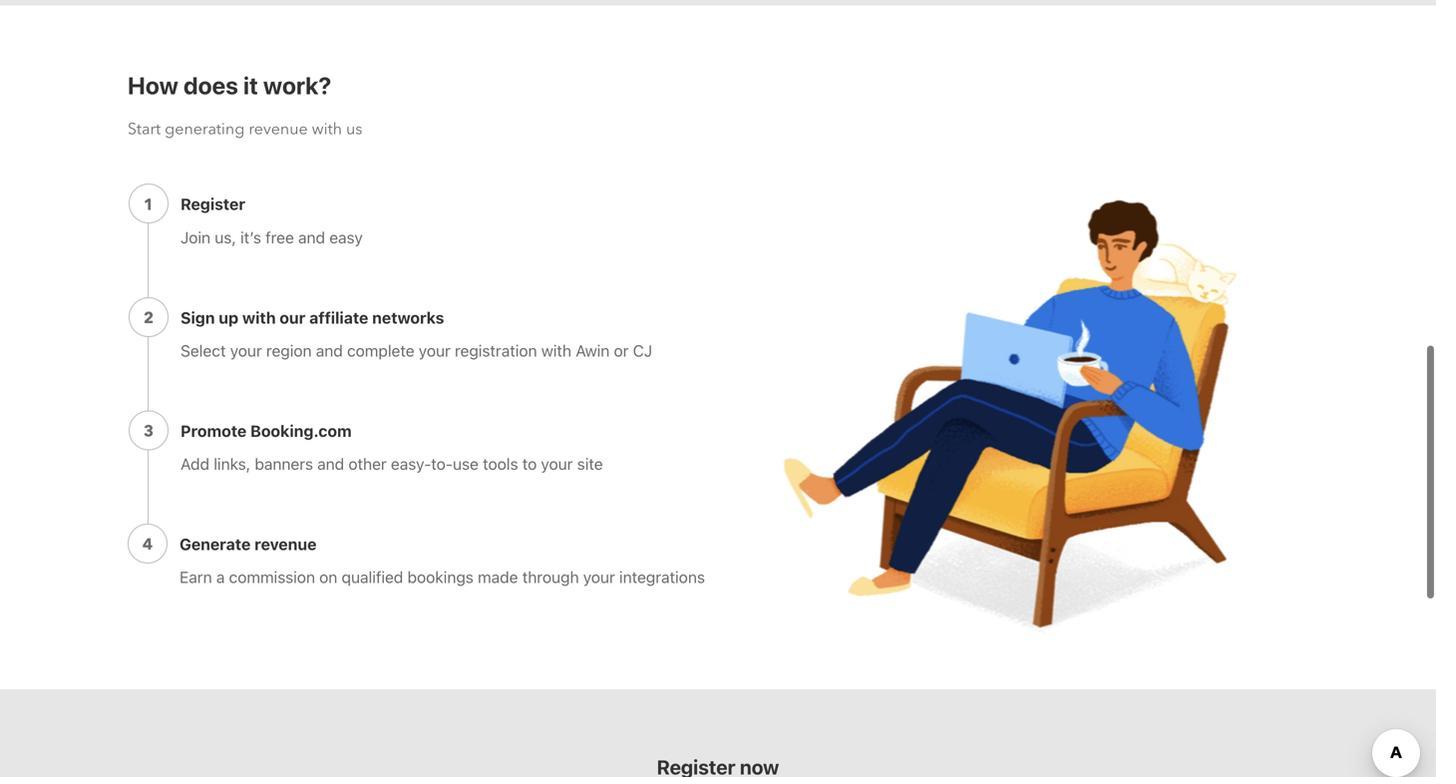 Task type: locate. For each thing, give the bounding box(es) containing it.
and for 3
[[317, 454, 344, 473]]

select
[[181, 341, 226, 360]]

with left us
[[312, 118, 342, 140]]

bookings
[[408, 568, 474, 587]]

3
[[143, 421, 154, 442]]

use
[[453, 454, 479, 473]]

generate
[[180, 535, 251, 554]]

with left awin
[[541, 341, 572, 360]]

0 vertical spatial with
[[312, 118, 342, 140]]

does
[[184, 71, 238, 99]]

1 horizontal spatial with
[[312, 118, 342, 140]]

revenue
[[249, 118, 308, 140], [255, 535, 317, 554]]

commission
[[229, 568, 315, 587]]

how
[[128, 71, 178, 99]]

and
[[298, 228, 325, 247], [316, 341, 343, 360], [317, 454, 344, 473]]

and for 2
[[316, 341, 343, 360]]

2 horizontal spatial with
[[541, 341, 572, 360]]

banners
[[255, 454, 313, 473]]

a
[[216, 568, 225, 587]]

revenue down work?
[[249, 118, 308, 140]]

1
[[143, 194, 154, 216]]

cj
[[633, 341, 652, 360]]

0 horizontal spatial with
[[242, 308, 276, 327]]

site
[[577, 454, 603, 473]]

made
[[478, 568, 518, 587]]

sign
[[181, 308, 215, 327]]

1 vertical spatial and
[[316, 341, 343, 360]]

with
[[312, 118, 342, 140], [242, 308, 276, 327], [541, 341, 572, 360]]

add links, banners and other easy-to-use tools to your site
[[181, 454, 603, 473]]

revenue up commission
[[255, 535, 317, 554]]

2 vertical spatial with
[[541, 341, 572, 360]]

and right free
[[298, 228, 325, 247]]

1 vertical spatial revenue
[[255, 535, 317, 554]]

promote booking.com
[[181, 421, 352, 440]]

booking.com
[[250, 421, 352, 440]]

join
[[181, 228, 211, 247]]

our
[[280, 308, 306, 327]]

how does it work?
[[128, 71, 331, 99]]

earn a commission on qualified bookings made through your integrations
[[180, 568, 705, 587]]

add
[[181, 454, 209, 473]]

networks
[[372, 308, 444, 327]]

generating
[[165, 118, 245, 140]]

complete
[[347, 341, 415, 360]]

1 vertical spatial with
[[242, 308, 276, 327]]

2 vertical spatial and
[[317, 454, 344, 473]]

select your region and complete your registration with awin or cj
[[181, 341, 652, 360]]

with right up
[[242, 308, 276, 327]]

and down the affiliate
[[316, 341, 343, 360]]

your
[[230, 341, 262, 360], [419, 341, 451, 360], [541, 454, 573, 473], [583, 568, 615, 587]]

and left the other
[[317, 454, 344, 473]]

easy-
[[391, 454, 431, 473]]

us
[[346, 118, 362, 140]]



Task type: vqa. For each thing, say whether or not it's contained in the screenshot.
taking
no



Task type: describe. For each thing, give the bounding box(es) containing it.
up
[[219, 308, 238, 327]]

it
[[243, 71, 258, 99]]

your right through
[[583, 568, 615, 587]]

us,
[[215, 228, 236, 247]]

register
[[181, 195, 245, 214]]

tools
[[483, 454, 518, 473]]

to
[[522, 454, 537, 473]]

your right to
[[541, 454, 573, 473]]

join us, it's free and easy
[[181, 228, 363, 247]]

easy
[[329, 228, 363, 247]]

through
[[522, 568, 579, 587]]

registration
[[455, 341, 537, 360]]

it's
[[240, 228, 261, 247]]

4
[[142, 534, 153, 556]]

free
[[265, 228, 294, 247]]

awin
[[576, 341, 610, 360]]

other
[[349, 454, 387, 473]]

or
[[614, 341, 629, 360]]

work?
[[263, 71, 331, 99]]

links,
[[214, 454, 251, 473]]

to-
[[431, 454, 453, 473]]

0 vertical spatial and
[[298, 228, 325, 247]]

0 vertical spatial revenue
[[249, 118, 308, 140]]

on
[[319, 568, 337, 587]]

your down networks
[[419, 341, 451, 360]]

affiliate
[[309, 308, 368, 327]]

generate revenue
[[180, 535, 317, 554]]

integrations
[[619, 568, 705, 587]]

region
[[266, 341, 312, 360]]

start generating revenue with us
[[128, 118, 362, 140]]

sign up with our affiliate networks
[[181, 308, 444, 327]]

qualified
[[342, 568, 403, 587]]

2
[[143, 307, 154, 329]]

start
[[128, 118, 161, 140]]

your down up
[[230, 341, 262, 360]]

promote
[[181, 421, 247, 440]]

earn
[[180, 568, 212, 587]]



